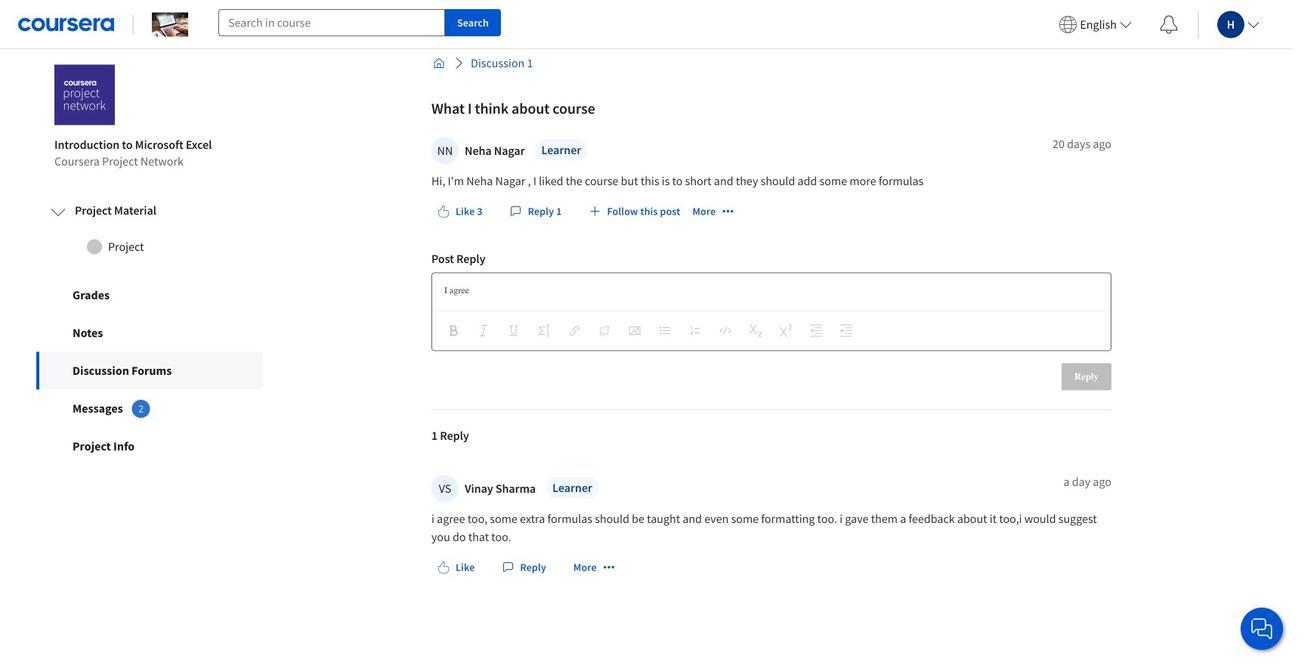Task type: describe. For each thing, give the bounding box(es) containing it.
Search in course text field
[[218, 9, 445, 36]]

0 vertical spatial learner element
[[536, 139, 587, 161]]

coursera image
[[18, 12, 114, 36]]



Task type: locate. For each thing, give the bounding box(es) containing it.
forum thread element
[[432, 80, 1112, 612]]

learner element
[[536, 139, 587, 161], [547, 477, 598, 498]]

menu
[[1053, 0, 1292, 49]]

1 vertical spatial learner element
[[547, 477, 598, 498]]

learner element inside replies element
[[547, 477, 598, 498]]

help center image
[[1253, 620, 1271, 638]]

home image
[[433, 57, 445, 69]]

coursera project network image
[[54, 65, 115, 125]]

Post Reply text field
[[444, 282, 1099, 298]]

replies element
[[432, 410, 1112, 612]]



Task type: vqa. For each thing, say whether or not it's contained in the screenshot.
Coursera Project Network image
yes



